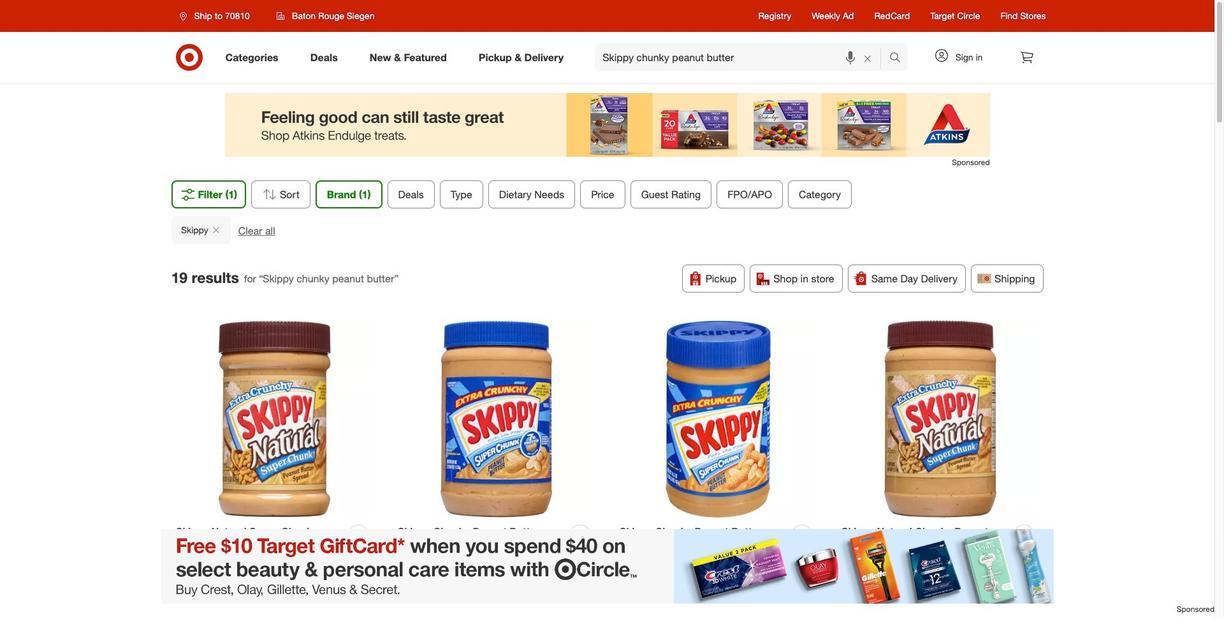Task type: locate. For each thing, give the bounding box(es) containing it.
skippy chunky peanut butter - 16.3oz image
[[620, 321, 817, 518], [620, 321, 817, 518]]

skippy natural chunky peanut butter - 40oz image
[[842, 321, 1039, 518], [842, 321, 1039, 518]]

What can we help you find? suggestions appear below search field
[[595, 43, 893, 71]]

0 vertical spatial advertisement element
[[225, 93, 990, 157]]

advertisement element
[[225, 93, 990, 157], [0, 529, 1215, 604]]

1 vertical spatial advertisement element
[[0, 529, 1215, 604]]

skippy natural super chunk peanut butter - 15oz image
[[176, 321, 373, 518], [176, 321, 373, 518]]

skippy chunky peanut butter - 40oz image
[[398, 321, 595, 518], [398, 321, 595, 518]]



Task type: vqa. For each thing, say whether or not it's contained in the screenshot.
'GLADE TWO PACK CANDLES CLEAN LINEN - 6.8OZ/2CT' Image
no



